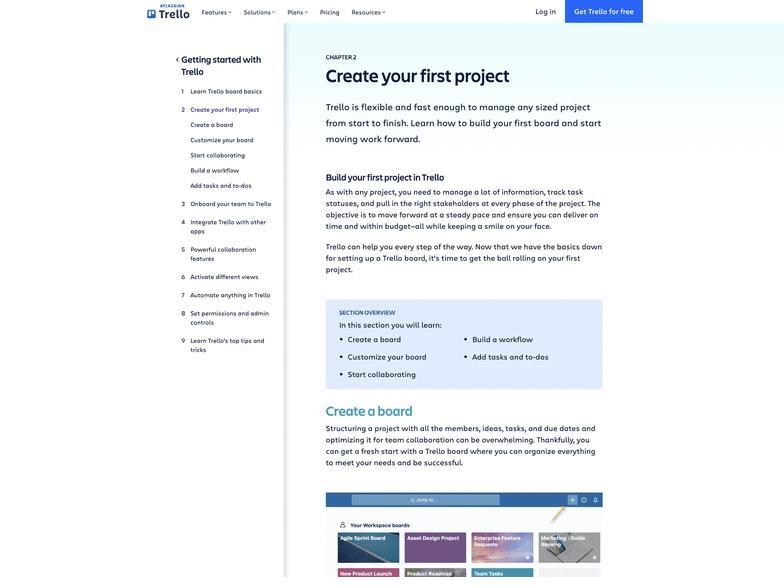 Task type: vqa. For each thing, say whether or not it's contained in the screenshot.
Search field
no



Task type: describe. For each thing, give the bounding box(es) containing it.
project. for step
[[326, 264, 353, 275]]

the down track
[[545, 198, 557, 208]]

2 horizontal spatial build
[[472, 334, 491, 344]]

1 vertical spatial build a workflow
[[472, 334, 533, 344]]

you inside section overview in this section you will learn:
[[391, 320, 404, 330]]

solutions button
[[238, 0, 281, 23]]

every inside trello can help you every step of the way. now that we have the basics down for setting up a trello board, it's time to get the ball rolling on your first project.
[[395, 241, 414, 252]]

can down the members,
[[456, 435, 469, 445]]

automate anything in trello
[[190, 291, 270, 299]]

atlassian trello image
[[147, 4, 190, 19]]

steady
[[446, 210, 470, 220]]

1 vertical spatial start
[[348, 369, 366, 379]]

0 vertical spatial tasks
[[203, 181, 219, 189]]

with inside "integrate trello with other apps"
[[236, 218, 249, 226]]

create down this
[[348, 334, 371, 344]]

1 vertical spatial at
[[430, 210, 438, 220]]

2 horizontal spatial for
[[609, 6, 619, 16]]

0 horizontal spatial start
[[348, 116, 369, 129]]

resources
[[352, 8, 381, 16]]

1 horizontal spatial customize
[[348, 352, 386, 362]]

1 vertical spatial to-
[[525, 352, 536, 362]]

the
[[588, 198, 600, 208]]

customize your board link
[[181, 132, 271, 148]]

trello right up
[[383, 253, 402, 263]]

that
[[494, 241, 509, 252]]

trello up setting
[[326, 241, 346, 252]]

getting started with trello link
[[181, 53, 271, 81]]

apps
[[190, 227, 205, 235]]

project inside chapter 2 create your first project
[[455, 63, 510, 87]]

other
[[250, 218, 266, 226]]

0 horizontal spatial customize your board
[[190, 136, 253, 144]]

integrate trello with other apps
[[190, 218, 266, 235]]

fresh
[[361, 446, 379, 456]]

0 horizontal spatial workflow
[[212, 166, 239, 174]]

overwhelming.
[[482, 435, 535, 445]]

collaboration inside the powerful collaboration features
[[218, 245, 256, 253]]

project,
[[370, 187, 397, 197]]

can up meet
[[326, 446, 339, 456]]

anything
[[221, 291, 246, 299]]

set
[[190, 309, 200, 317]]

it
[[366, 435, 371, 445]]

can down overwhelming.
[[509, 446, 522, 456]]

activate different views link
[[181, 269, 271, 284]]

project inside trello is flexible and fast enough to manage any sized project from start to finish. learn how to build your first board and start moving work forward.
[[560, 100, 590, 113]]

onboard
[[190, 200, 216, 208]]

step
[[416, 241, 432, 252]]

plans button
[[281, 0, 314, 23]]

ideas,
[[482, 423, 504, 433]]

as
[[326, 187, 335, 197]]

every inside build your first project in trello as with any project, you need to manage a lot of information, track task statuses, and pull in the right stakeholders at every phase of the project. the objective is to move forward at a steady pace and ensure you can deliver on time and within budget—all while keeping a smile on your face.
[[491, 198, 510, 208]]

first inside chapter 2 create your first project
[[420, 63, 452, 87]]

0 horizontal spatial customize
[[190, 136, 221, 144]]

to right "how"
[[458, 116, 467, 129]]

while
[[426, 221, 446, 231]]

work
[[360, 132, 382, 145]]

learn trello's top tips and tricks link
[[181, 333, 271, 357]]

down
[[582, 241, 602, 252]]

track
[[547, 187, 566, 197]]

get inside trello can help you every step of the way. now that we have the basics down for setting up a trello board, it's time to get the ball rolling on your first project.
[[469, 253, 481, 263]]

views
[[242, 273, 259, 281]]

2 horizontal spatial on
[[589, 210, 598, 220]]

features
[[190, 254, 214, 262]]

1 vertical spatial dos
[[536, 352, 549, 362]]

can inside trello can help you every step of the way. now that we have the basics down for setting up a trello board, it's time to get the ball rolling on your first project.
[[348, 241, 360, 252]]

section
[[363, 320, 389, 330]]

0 horizontal spatial on
[[506, 221, 515, 231]]

time inside build your first project in trello as with any project, you need to manage a lot of information, track task statuses, and pull in the right stakeholders at every phase of the project. the objective is to move forward at a steady pace and ensure you can deliver on time and within budget—all while keeping a smile on your face.
[[326, 221, 342, 231]]

1 horizontal spatial customize your board
[[348, 352, 426, 362]]

trello right get on the top of the page
[[588, 6, 607, 16]]

1 horizontal spatial at
[[481, 198, 489, 208]]

statuses,
[[326, 198, 359, 208]]

1 horizontal spatial be
[[471, 435, 480, 445]]

free
[[620, 6, 634, 16]]

trello inside getting started with trello
[[181, 65, 204, 78]]

your inside trello can help you every step of the way. now that we have the basics down for setting up a trello board, it's time to get the ball rolling on your first project.
[[548, 253, 564, 263]]

collaborating inside start collaborating link
[[206, 151, 245, 159]]

way.
[[457, 241, 473, 252]]

smile
[[484, 221, 504, 231]]

resources button
[[346, 0, 392, 23]]

in up need
[[413, 171, 421, 183]]

members,
[[445, 423, 481, 433]]

in
[[339, 320, 346, 330]]

tips
[[241, 337, 252, 344]]

team inside create a board structuring a project with all the members, ideas, tasks, and due dates and optimizing it for team collaboration can be overwhelming. thankfully, you can get a fresh start with a trello board where you can organize everything to meet your needs and be successful.
[[385, 435, 404, 445]]

create inside create a board structuring a project with all the members, ideas, tasks, and due dates and optimizing it for team collaboration can be overwhelming. thankfully, you can get a fresh start with a trello board where you can organize everything to meet your needs and be successful.
[[326, 402, 365, 420]]

sized
[[535, 100, 558, 113]]

solutions
[[244, 8, 271, 16]]

create down create your first project on the top
[[190, 121, 209, 129]]

create a board link
[[181, 117, 271, 132]]

your inside chapter 2 create your first project
[[382, 63, 417, 87]]

learn trello's top tips and tricks
[[190, 337, 264, 354]]

how
[[437, 116, 456, 129]]

tricks
[[190, 346, 206, 354]]

activate
[[190, 273, 214, 281]]

basics inside trello can help you every step of the way. now that we have the basics down for setting up a trello board, it's time to get the ball rolling on your first project.
[[557, 241, 580, 252]]

will
[[406, 320, 419, 330]]

trello inside build your first project in trello as with any project, you need to manage a lot of information, track task statuses, and pull in the right stakeholders at every phase of the project. the objective is to move forward at a steady pace and ensure you can deliver on time and within budget—all while keeping a smile on your face.
[[422, 171, 444, 183]]

2
[[353, 53, 356, 61]]

ensure
[[507, 210, 532, 220]]

objective
[[326, 210, 359, 220]]

0 vertical spatial start
[[190, 151, 205, 159]]

thankfully,
[[537, 435, 575, 445]]

on inside trello can help you every step of the way. now that we have the basics down for setting up a trello board, it's time to get the ball rolling on your first project.
[[537, 253, 546, 263]]

we
[[511, 241, 522, 252]]

log in link
[[526, 0, 565, 23]]

0 vertical spatial to-
[[233, 181, 241, 189]]

have
[[524, 241, 541, 252]]

controls
[[190, 318, 214, 326]]

trello inside "integrate trello with other apps"
[[219, 218, 234, 226]]

where
[[470, 446, 493, 456]]

an image showing how to create a new board on a trello workspace image
[[326, 493, 603, 577]]

0 vertical spatial build a workflow
[[190, 166, 239, 174]]

your inside create a board structuring a project with all the members, ideas, tasks, and due dates and optimizing it for team collaboration can be overwhelming. thankfully, you can get a fresh start with a trello board where you can organize everything to meet your needs and be successful.
[[356, 457, 372, 468]]

get
[[574, 6, 587, 16]]

any for statuses,
[[355, 187, 368, 197]]

trello inside trello is flexible and fast enough to manage any sized project from start to finish. learn how to build your first board and start moving work forward.
[[326, 100, 350, 113]]

and inside set permissions and admin controls
[[238, 309, 249, 317]]

to down flexible
[[372, 116, 381, 129]]

forward.
[[384, 132, 420, 145]]

for inside trello can help you every step of the way. now that we have the basics down for setting up a trello board, it's time to get the ball rolling on your first project.
[[326, 253, 336, 263]]

permissions
[[202, 309, 236, 317]]

getting started with trello
[[181, 53, 261, 78]]

pace
[[472, 210, 490, 220]]

everything
[[557, 446, 595, 456]]

create your first project link
[[181, 102, 271, 117]]

log
[[535, 6, 548, 16]]

learn for learn trello's top tips and tricks
[[190, 337, 206, 344]]

0 vertical spatial start collaborating
[[190, 151, 245, 159]]

task
[[568, 187, 583, 197]]

project inside build your first project in trello as with any project, you need to manage a lot of information, track task statuses, and pull in the right stakeholders at every phase of the project. the objective is to move forward at a steady pace and ensure you can deliver on time and within budget—all while keeping a smile on your face.
[[384, 171, 412, 183]]

with inside getting started with trello
[[243, 53, 261, 65]]

section overview in this section you will learn:
[[339, 308, 442, 330]]

move
[[378, 210, 398, 220]]

structuring
[[326, 423, 366, 433]]

the inside create a board structuring a project with all the members, ideas, tasks, and due dates and optimizing it for team collaboration can be overwhelming. thankfully, you can get a fresh start with a trello board where you can organize everything to meet your needs and be successful.
[[431, 423, 443, 433]]

team inside onboard your team to trello link
[[231, 200, 246, 208]]

pricing link
[[314, 0, 346, 23]]

features
[[202, 8, 227, 16]]

collaboration inside create a board structuring a project with all the members, ideas, tasks, and due dates and optimizing it for team collaboration can be overwhelming. thankfully, you can get a fresh start with a trello board where you can organize everything to meet your needs and be successful.
[[406, 435, 454, 445]]

face.
[[534, 221, 551, 231]]

features button
[[196, 0, 238, 23]]

0 vertical spatial create a board
[[190, 121, 233, 129]]

powerful collaboration features
[[190, 245, 256, 262]]



Task type: locate. For each thing, give the bounding box(es) containing it.
0 vertical spatial collaborating
[[206, 151, 245, 159]]

needs
[[374, 457, 395, 468]]

0 vertical spatial collaboration
[[218, 245, 256, 253]]

1 horizontal spatial collaborating
[[368, 369, 416, 379]]

to up "build"
[[468, 100, 477, 113]]

1 horizontal spatial add tasks and to-dos
[[472, 352, 549, 362]]

0 vertical spatial for
[[609, 6, 619, 16]]

ball
[[497, 253, 511, 263]]

get trello for free link
[[565, 0, 643, 23]]

1 vertical spatial basics
[[557, 241, 580, 252]]

build inside build your first project in trello as with any project, you need to manage a lot of information, track task statuses, and pull in the right stakeholders at every phase of the project. the objective is to move forward at a steady pace and ensure you can deliver on time and within budget—all while keeping a smile on your face.
[[326, 171, 346, 183]]

learn down getting
[[190, 87, 206, 95]]

trello up admin
[[255, 291, 270, 299]]

is inside build your first project in trello as with any project, you need to manage a lot of information, track task statuses, and pull in the right stakeholders at every phase of the project. the objective is to move forward at a steady pace and ensure you can deliver on time and within budget—all while keeping a smile on your face.
[[361, 210, 366, 220]]

create a board down create your first project on the top
[[190, 121, 233, 129]]

0 horizontal spatial add tasks and to-dos
[[190, 181, 252, 189]]

0 horizontal spatial of
[[434, 241, 441, 252]]

is left flexible
[[352, 100, 359, 113]]

1 vertical spatial project.
[[326, 264, 353, 275]]

1 horizontal spatial start collaborating
[[348, 369, 416, 379]]

1 horizontal spatial project.
[[559, 198, 586, 208]]

on down the
[[589, 210, 598, 220]]

it's
[[429, 253, 439, 263]]

project. inside trello can help you every step of the way. now that we have the basics down for setting up a trello board, it's time to get the ball rolling on your first project.
[[326, 264, 353, 275]]

team up needs
[[385, 435, 404, 445]]

integrate
[[190, 218, 217, 226]]

lot
[[481, 187, 491, 197]]

1 vertical spatial add tasks and to-dos
[[472, 352, 549, 362]]

up
[[365, 253, 374, 263]]

learn inside learn trello's top tips and tricks
[[190, 337, 206, 344]]

your inside trello is flexible and fast enough to manage any sized project from start to finish. learn how to build your first board and start moving work forward.
[[493, 116, 512, 129]]

tasks
[[203, 181, 219, 189], [488, 352, 508, 362]]

the right all
[[431, 423, 443, 433]]

every up board,
[[395, 241, 414, 252]]

be up where
[[471, 435, 480, 445]]

finish.
[[383, 116, 408, 129]]

can up setting
[[348, 241, 360, 252]]

top
[[230, 337, 239, 344]]

on down ensure
[[506, 221, 515, 231]]

0 vertical spatial of
[[493, 187, 500, 197]]

0 horizontal spatial start collaborating
[[190, 151, 245, 159]]

1 vertical spatial for
[[326, 253, 336, 263]]

create up the create a board link
[[190, 105, 210, 114]]

collaboration down "integrate trello with other apps"
[[218, 245, 256, 253]]

0 vertical spatial add tasks and to-dos
[[190, 181, 252, 189]]

1 vertical spatial be
[[413, 457, 422, 468]]

of right phase
[[536, 198, 543, 208]]

at
[[481, 198, 489, 208], [430, 210, 438, 220]]

start
[[348, 116, 369, 129], [580, 116, 601, 129], [381, 446, 399, 456]]

1 horizontal spatial time
[[441, 253, 458, 263]]

0 horizontal spatial every
[[395, 241, 414, 252]]

any left sized
[[517, 100, 533, 113]]

learn for learn trello board basics
[[190, 87, 206, 95]]

time
[[326, 221, 342, 231], [441, 253, 458, 263]]

get down "now"
[[469, 253, 481, 263]]

trello inside create a board structuring a project with all the members, ideas, tasks, and due dates and optimizing it for team collaboration can be overwhelming. thankfully, you can get a fresh start with a trello board where you can organize everything to meet your needs and be successful.
[[425, 446, 445, 456]]

build a workflow
[[190, 166, 239, 174], [472, 334, 533, 344]]

0 horizontal spatial add
[[190, 181, 202, 189]]

1 vertical spatial add
[[472, 352, 486, 362]]

trello left started at the top left of page
[[181, 65, 204, 78]]

first inside trello is flexible and fast enough to manage any sized project from start to finish. learn how to build your first board and start moving work forward.
[[514, 116, 532, 129]]

0 horizontal spatial basics
[[244, 87, 262, 95]]

a inside the create a board link
[[211, 121, 215, 129]]

all
[[420, 423, 429, 433]]

1 vertical spatial is
[[361, 210, 366, 220]]

add
[[190, 181, 202, 189], [472, 352, 486, 362]]

the left way. in the right top of the page
[[443, 241, 455, 252]]

set permissions and admin controls
[[190, 309, 269, 326]]

pricing
[[320, 8, 339, 16]]

chapter 2 create your first project
[[326, 53, 510, 87]]

build a workflow link
[[181, 163, 271, 178]]

learn trello board basics link
[[181, 84, 271, 99]]

1 vertical spatial learn
[[411, 116, 435, 129]]

1 vertical spatial manage
[[443, 187, 472, 197]]

team
[[231, 200, 246, 208], [385, 435, 404, 445]]

1 vertical spatial get
[[341, 446, 353, 456]]

1 horizontal spatial on
[[537, 253, 546, 263]]

start collaborating link
[[181, 148, 271, 163]]

customize down section
[[348, 352, 386, 362]]

to right need
[[433, 187, 441, 197]]

create a board down section
[[348, 334, 401, 344]]

1 horizontal spatial start
[[348, 369, 366, 379]]

0 vertical spatial project.
[[559, 198, 586, 208]]

any inside trello is flexible and fast enough to manage any sized project from start to finish. learn how to build your first board and start moving work forward.
[[517, 100, 533, 113]]

log in
[[535, 6, 556, 16]]

project. up deliver on the top of page
[[559, 198, 586, 208]]

create inside chapter 2 create your first project
[[326, 63, 379, 87]]

trello up create your first project on the top
[[208, 87, 224, 95]]

to inside trello can help you every step of the way. now that we have the basics down for setting up a trello board, it's time to get the ball rolling on your first project.
[[460, 253, 467, 263]]

due
[[544, 423, 557, 433]]

help
[[362, 241, 378, 252]]

dates
[[559, 423, 580, 433]]

to up other
[[248, 200, 254, 208]]

0 vertical spatial add
[[190, 181, 202, 189]]

any
[[517, 100, 533, 113], [355, 187, 368, 197]]

phase
[[512, 198, 534, 208]]

any left project,
[[355, 187, 368, 197]]

to down way. in the right top of the page
[[460, 253, 467, 263]]

1 horizontal spatial dos
[[536, 352, 549, 362]]

the up forward
[[400, 198, 412, 208]]

1 vertical spatial time
[[441, 253, 458, 263]]

any for first
[[517, 100, 533, 113]]

of up it's
[[434, 241, 441, 252]]

build your first project in trello as with any project, you need to manage a lot of information, track task statuses, and pull in the right stakeholders at every phase of the project. the objective is to move forward at a steady pace and ensure you can deliver on time and within budget—all while keeping a smile on your face.
[[326, 171, 600, 231]]

time down objective
[[326, 221, 342, 231]]

1 vertical spatial start collaborating
[[348, 369, 416, 379]]

collaboration
[[218, 245, 256, 253], [406, 435, 454, 445]]

deliver
[[563, 210, 587, 220]]

for inside create a board structuring a project with all the members, ideas, tasks, and due dates and optimizing it for team collaboration can be overwhelming. thankfully, you can get a fresh start with a trello board where you can organize everything to meet your needs and be successful.
[[373, 435, 383, 445]]

of inside trello can help you every step of the way. now that we have the basics down for setting up a trello board, it's time to get the ball rolling on your first project.
[[434, 241, 441, 252]]

create down 2
[[326, 63, 379, 87]]

1 horizontal spatial tasks
[[488, 352, 508, 362]]

of right lot
[[493, 187, 500, 197]]

0 horizontal spatial to-
[[233, 181, 241, 189]]

1 horizontal spatial of
[[493, 187, 500, 197]]

1 vertical spatial workflow
[[499, 334, 533, 344]]

automate anything in trello link
[[181, 287, 271, 303]]

0 vertical spatial workflow
[[212, 166, 239, 174]]

need
[[413, 187, 431, 197]]

0 horizontal spatial project.
[[326, 264, 353, 275]]

to inside create a board structuring a project with all the members, ideas, tasks, and due dates and optimizing it for team collaboration can be overwhelming. thankfully, you can get a fresh start with a trello board where you can organize everything to meet your needs and be successful.
[[326, 457, 333, 468]]

2 vertical spatial of
[[434, 241, 441, 252]]

you inside trello can help you every step of the way. now that we have the basics down for setting up a trello board, it's time to get the ball rolling on your first project.
[[380, 241, 393, 252]]

project inside create a board structuring a project with all the members, ideas, tasks, and due dates and optimizing it for team collaboration can be overwhelming. thankfully, you can get a fresh start with a trello board where you can organize everything to meet your needs and be successful.
[[375, 423, 400, 433]]

manage up "build"
[[479, 100, 515, 113]]

be left successful.
[[413, 457, 422, 468]]

trello's
[[208, 337, 228, 344]]

setting
[[338, 253, 363, 263]]

a inside trello can help you every step of the way. now that we have the basics down for setting up a trello board, it's time to get the ball rolling on your first project.
[[376, 253, 381, 263]]

0 vertical spatial on
[[589, 210, 598, 220]]

1 horizontal spatial collaboration
[[406, 435, 454, 445]]

manage inside trello is flexible and fast enough to manage any sized project from start to finish. learn how to build your first board and start moving work forward.
[[479, 100, 515, 113]]

1 vertical spatial collaboration
[[406, 435, 454, 445]]

learn up tricks
[[190, 337, 206, 344]]

0 vertical spatial customize your board
[[190, 136, 253, 144]]

for left free
[[609, 6, 619, 16]]

1 vertical spatial team
[[385, 435, 404, 445]]

to left meet
[[326, 457, 333, 468]]

2 vertical spatial for
[[373, 435, 383, 445]]

0 horizontal spatial start
[[190, 151, 205, 159]]

project. for trello
[[559, 198, 586, 208]]

get inside create a board structuring a project with all the members, ideas, tasks, and due dates and optimizing it for team collaboration can be overwhelming. thankfully, you can get a fresh start with a trello board where you can organize everything to meet your needs and be successful.
[[341, 446, 353, 456]]

basics up create your first project link
[[244, 87, 262, 95]]

the down "now"
[[483, 253, 495, 263]]

1 vertical spatial on
[[506, 221, 515, 231]]

0 horizontal spatial dos
[[241, 181, 252, 189]]

0 horizontal spatial at
[[430, 210, 438, 220]]

first
[[420, 63, 452, 87], [225, 105, 237, 114], [514, 116, 532, 129], [367, 171, 383, 183], [566, 253, 580, 263]]

0 horizontal spatial time
[[326, 221, 342, 231]]

1 vertical spatial create a board
[[348, 334, 401, 344]]

the right the have
[[543, 241, 555, 252]]

learn down fast
[[411, 116, 435, 129]]

you right help on the left of the page
[[380, 241, 393, 252]]

1 horizontal spatial to-
[[525, 352, 536, 362]]

this
[[348, 320, 361, 330]]

1 vertical spatial customize your board
[[348, 352, 426, 362]]

set permissions and admin controls link
[[181, 306, 271, 330]]

at up while
[[430, 210, 438, 220]]

trello is flexible and fast enough to manage any sized project from start to finish. learn how to build your first board and start moving work forward.
[[326, 100, 601, 145]]

0 horizontal spatial is
[[352, 100, 359, 113]]

any inside build your first project in trello as with any project, you need to manage a lot of information, track task statuses, and pull in the right stakeholders at every phase of the project. the objective is to move forward at a steady pace and ensure you can deliver on time and within budget—all while keeping a smile on your face.
[[355, 187, 368, 197]]

build
[[469, 116, 491, 129]]

for left setting
[[326, 253, 336, 263]]

1 horizontal spatial create a board
[[348, 334, 401, 344]]

start inside create a board structuring a project with all the members, ideas, tasks, and due dates and optimizing it for team collaboration can be overwhelming. thankfully, you can get a fresh start with a trello board where you can organize everything to meet your needs and be successful.
[[381, 446, 399, 456]]

0 horizontal spatial build a workflow
[[190, 166, 239, 174]]

start
[[190, 151, 205, 159], [348, 369, 366, 379]]

create your first project
[[190, 105, 259, 114]]

to-
[[233, 181, 241, 189], [525, 352, 536, 362]]

you up everything
[[577, 435, 590, 445]]

enough
[[433, 100, 466, 113]]

manage inside build your first project in trello as with any project, you need to manage a lot of information, track task statuses, and pull in the right stakeholders at every phase of the project. the objective is to move forward at a steady pace and ensure you can deliver on time and within budget—all while keeping a smile on your face.
[[443, 187, 472, 197]]

workflow
[[212, 166, 239, 174], [499, 334, 533, 344]]

and inside learn trello's top tips and tricks
[[253, 337, 264, 344]]

0 vertical spatial team
[[231, 200, 246, 208]]

your
[[382, 63, 417, 87], [211, 105, 224, 114], [493, 116, 512, 129], [222, 136, 235, 144], [348, 171, 366, 183], [217, 200, 230, 208], [517, 221, 533, 231], [548, 253, 564, 263], [388, 352, 403, 362], [356, 457, 372, 468]]

to up 'within'
[[368, 210, 376, 220]]

customize your board down section
[[348, 352, 426, 362]]

time right it's
[[441, 253, 458, 263]]

can up face.
[[548, 210, 561, 220]]

can inside build your first project in trello as with any project, you need to manage a lot of information, track task statuses, and pull in the right stakeholders at every phase of the project. the objective is to move forward at a steady pace and ensure you can deliver on time and within budget—all while keeping a smile on your face.
[[548, 210, 561, 220]]

you up face.
[[533, 210, 546, 220]]

board inside trello is flexible and fast enough to manage any sized project from start to finish. learn how to build your first board and start moving work forward.
[[534, 116, 559, 129]]

1 horizontal spatial start
[[381, 446, 399, 456]]

first inside build your first project in trello as with any project, you need to manage a lot of information, track task statuses, and pull in the right stakeholders at every phase of the project. the objective is to move forward at a steady pace and ensure you can deliver on time and within budget—all while keeping a smile on your face.
[[367, 171, 383, 183]]

keeping
[[448, 221, 476, 231]]

project. inside build your first project in trello as with any project, you need to manage a lot of information, track task statuses, and pull in the right stakeholders at every phase of the project. the objective is to move forward at a steady pace and ensure you can deliver on time and within budget—all while keeping a smile on your face.
[[559, 198, 586, 208]]

you
[[399, 187, 411, 197], [533, 210, 546, 220], [380, 241, 393, 252], [391, 320, 404, 330], [577, 435, 590, 445], [495, 446, 508, 456]]

on
[[589, 210, 598, 220], [506, 221, 515, 231], [537, 253, 546, 263]]

basics left down
[[557, 241, 580, 252]]

0 vertical spatial get
[[469, 253, 481, 263]]

for
[[609, 6, 619, 16], [326, 253, 336, 263], [373, 435, 383, 445]]

trello up from
[[326, 100, 350, 113]]

in
[[550, 6, 556, 16], [413, 171, 421, 183], [392, 198, 398, 208], [248, 291, 253, 299]]

in right pull
[[392, 198, 398, 208]]

on down the have
[[537, 253, 546, 263]]

0 vertical spatial dos
[[241, 181, 252, 189]]

optimizing
[[326, 435, 364, 445]]

2 vertical spatial on
[[537, 253, 546, 263]]

in inside "link"
[[550, 6, 556, 16]]

1 vertical spatial tasks
[[488, 352, 508, 362]]

meet
[[335, 457, 354, 468]]

successful.
[[424, 457, 463, 468]]

moving
[[326, 132, 358, 145]]

customize your board down the create a board link
[[190, 136, 253, 144]]

trello down onboard your team to trello link at the left of the page
[[219, 218, 234, 226]]

2 horizontal spatial of
[[536, 198, 543, 208]]

can
[[548, 210, 561, 220], [348, 241, 360, 252], [456, 435, 469, 445], [326, 446, 339, 456], [509, 446, 522, 456]]

0 horizontal spatial get
[[341, 446, 353, 456]]

a inside the build a workflow link
[[207, 166, 210, 174]]

within
[[360, 221, 383, 231]]

customize down the create a board link
[[190, 136, 221, 144]]

2 vertical spatial learn
[[190, 337, 206, 344]]

manage up the stakeholders
[[443, 187, 472, 197]]

0 horizontal spatial be
[[413, 457, 422, 468]]

learn inside trello is flexible and fast enough to manage any sized project from start to finish. learn how to build your first board and start moving work forward.
[[411, 116, 435, 129]]

of
[[493, 187, 500, 197], [536, 198, 543, 208], [434, 241, 441, 252]]

1 vertical spatial customize
[[348, 352, 386, 362]]

chapter
[[326, 53, 352, 61]]

collaboration down all
[[406, 435, 454, 445]]

is inside trello is flexible and fast enough to manage any sized project from start to finish. learn how to build your first board and start moving work forward.
[[352, 100, 359, 113]]

you left will
[[391, 320, 404, 330]]

1 vertical spatial of
[[536, 198, 543, 208]]

activate different views
[[190, 273, 259, 281]]

budget—all
[[385, 221, 424, 231]]

section
[[339, 308, 363, 316]]

stakeholders
[[433, 198, 479, 208]]

collaborating
[[206, 151, 245, 159], [368, 369, 416, 379]]

0 horizontal spatial create a board
[[190, 121, 233, 129]]

learn
[[190, 87, 206, 95], [411, 116, 435, 129], [190, 337, 206, 344]]

for right it
[[373, 435, 383, 445]]

get down 'optimizing'
[[341, 446, 353, 456]]

0 vertical spatial every
[[491, 198, 510, 208]]

organize
[[524, 446, 555, 456]]

1 horizontal spatial add
[[472, 352, 486, 362]]

is up 'within'
[[361, 210, 366, 220]]

you left need
[[399, 187, 411, 197]]

add tasks and to-dos
[[190, 181, 252, 189], [472, 352, 549, 362]]

create a board structuring a project with all the members, ideas, tasks, and due dates and optimizing it for team collaboration can be overwhelming. thankfully, you can get a fresh start with a trello board where you can organize everything to meet your needs and be successful.
[[326, 402, 596, 468]]

0 horizontal spatial any
[[355, 187, 368, 197]]

1 horizontal spatial any
[[517, 100, 533, 113]]

first inside trello can help you every step of the way. now that we have the basics down for setting up a trello board, it's time to get the ball rolling on your first project.
[[566, 253, 580, 263]]

at down lot
[[481, 198, 489, 208]]

trello up successful.
[[425, 446, 445, 456]]

0 horizontal spatial collaborating
[[206, 151, 245, 159]]

team down add tasks and to-dos link
[[231, 200, 246, 208]]

pull
[[376, 198, 390, 208]]

0 vertical spatial customize
[[190, 136, 221, 144]]

trello up need
[[422, 171, 444, 183]]

trello up other
[[255, 200, 271, 208]]

forward
[[399, 210, 428, 220]]

with inside build your first project in trello as with any project, you need to manage a lot of information, track task statuses, and pull in the right stakeholders at every phase of the project. the objective is to move forward at a steady pace and ensure you can deliver on time and within budget—all while keeping a smile on your face.
[[336, 187, 353, 197]]

1 horizontal spatial is
[[361, 210, 366, 220]]

0 horizontal spatial build
[[190, 166, 205, 174]]

0 vertical spatial any
[[517, 100, 533, 113]]

in right the log
[[550, 6, 556, 16]]

time inside trello can help you every step of the way. now that we have the basics down for setting up a trello board, it's time to get the ball rolling on your first project.
[[441, 253, 458, 263]]

1 horizontal spatial get
[[469, 253, 481, 263]]

1 horizontal spatial manage
[[479, 100, 515, 113]]

information,
[[502, 187, 546, 197]]

0 horizontal spatial collaboration
[[218, 245, 256, 253]]

create up structuring
[[326, 402, 365, 420]]

dos
[[241, 181, 252, 189], [536, 352, 549, 362]]

0 horizontal spatial for
[[326, 253, 336, 263]]

every up ensure
[[491, 198, 510, 208]]

in right the anything
[[248, 291, 253, 299]]

0 horizontal spatial tasks
[[203, 181, 219, 189]]

2 horizontal spatial start
[[580, 116, 601, 129]]

you down overwhelming.
[[495, 446, 508, 456]]

project. down setting
[[326, 264, 353, 275]]

0 vertical spatial basics
[[244, 87, 262, 95]]

1 horizontal spatial workflow
[[499, 334, 533, 344]]



